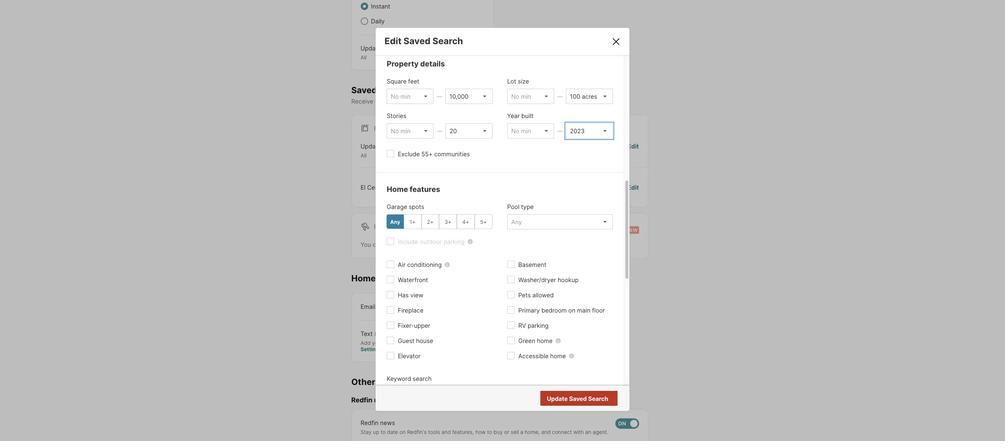 Task type: describe. For each thing, give the bounding box(es) containing it.
home tours
[[352, 273, 400, 284]]

house
[[416, 337, 433, 345]]

for rent
[[374, 223, 403, 231]]

— for year built
[[558, 128, 563, 134]]

daily
[[371, 17, 385, 25]]

edit inside edit saved search dialog
[[385, 36, 402, 47]]

property details
[[387, 60, 445, 68]]

1 all from the top
[[361, 54, 367, 61]]

exclude
[[398, 151, 420, 158]]

while
[[451, 241, 466, 248]]

property
[[387, 60, 419, 68]]

3+ radio
[[439, 214, 457, 229]]

your inside 'saved searches receive timely notifications based on your preferred search filters.'
[[458, 98, 470, 105]]

pool
[[508, 203, 520, 211]]

Instant radio
[[361, 3, 368, 10]]

connect
[[552, 429, 572, 435]]

washer/dryer
[[519, 276, 556, 284]]

home,
[[525, 429, 540, 435]]

for for for sale
[[374, 125, 386, 132]]

year built
[[508, 112, 534, 120]]

any
[[390, 219, 401, 225]]

home for accessible home
[[551, 353, 566, 360]]

a
[[521, 429, 524, 435]]

— for stories
[[437, 128, 442, 134]]

view
[[411, 292, 424, 299]]

5+
[[481, 219, 487, 225]]

include
[[398, 238, 419, 246]]

text (sms)
[[361, 330, 392, 337]]

timely
[[375, 98, 392, 105]]

primary
[[519, 307, 540, 314]]

year
[[508, 112, 520, 120]]

create
[[385, 241, 403, 248]]

features
[[410, 185, 440, 194]]

receive
[[352, 98, 374, 105]]

elevator
[[398, 353, 421, 360]]

1+
[[410, 219, 416, 225]]

0 vertical spatial update
[[361, 45, 381, 52]]

for for for rent
[[374, 223, 386, 231]]

home for green home
[[537, 337, 553, 345]]

5+ radio
[[475, 214, 493, 229]]

search inside edit saved search dialog
[[413, 375, 432, 383]]

search for update saved search
[[589, 395, 609, 403]]

other
[[352, 377, 376, 387]]

air conditioning
[[398, 261, 442, 269]]

rv
[[519, 322, 526, 330]]

1 and from the left
[[442, 429, 451, 435]]

green
[[519, 337, 536, 345]]

home features
[[387, 185, 440, 194]]

2 vertical spatial edit
[[628, 184, 639, 191]]

account
[[427, 340, 449, 346]]

an
[[586, 429, 592, 435]]

preferred
[[472, 98, 498, 105]]

keyword search
[[387, 375, 432, 383]]

main
[[577, 307, 591, 314]]

instant
[[371, 3, 391, 10]]

tools
[[428, 429, 440, 435]]

bedroom
[[542, 307, 567, 314]]

keyword
[[387, 375, 411, 383]]

cerrito
[[367, 184, 387, 191]]

based
[[430, 98, 447, 105]]

guest
[[398, 337, 415, 345]]

how
[[476, 429, 486, 435]]

sell
[[511, 429, 519, 435]]

1 vertical spatial searches
[[423, 241, 449, 248]]

option group inside edit saved search dialog
[[387, 214, 493, 229]]

green home
[[519, 337, 553, 345]]

saved inside 'button'
[[570, 395, 587, 403]]

other emails
[[352, 377, 405, 387]]

spots
[[409, 203, 425, 211]]

1 to from the left
[[381, 429, 386, 435]]

settings
[[361, 346, 382, 352]]

edit saved search dialog
[[376, 28, 630, 421]]

for
[[496, 241, 504, 248]]

has
[[398, 292, 409, 299]]

type
[[521, 203, 534, 211]]

55+
[[422, 151, 433, 158]]

update saved search
[[547, 395, 609, 403]]

home for home tours
[[352, 273, 376, 284]]

upper
[[414, 322, 431, 330]]

date
[[387, 429, 398, 435]]

saved inside 'saved searches receive timely notifications based on your preferred search filters.'
[[352, 85, 377, 95]]

news
[[380, 419, 395, 427]]

details
[[421, 60, 445, 68]]

redfin for redfin news stay up to date on redfin's tools and features, how to buy or sell a home, and connect with an agent.
[[361, 419, 379, 427]]

1+ radio
[[404, 214, 422, 229]]

1 update types all from the top
[[361, 45, 399, 61]]

1 edit button from the top
[[628, 142, 639, 159]]

pool type
[[508, 203, 534, 211]]

accessible home
[[519, 353, 566, 360]]

on for news
[[400, 429, 406, 435]]

1 horizontal spatial parking
[[528, 322, 549, 330]]

account settings
[[361, 340, 449, 352]]

floor
[[593, 307, 605, 314]]

text
[[361, 330, 373, 337]]

rent
[[388, 223, 403, 231]]

feet
[[408, 78, 420, 85]]

on for searches
[[449, 98, 456, 105]]

garage
[[387, 203, 407, 211]]



Task type: vqa. For each thing, say whether or not it's contained in the screenshot.
the Waterfront
yes



Task type: locate. For each thing, give the bounding box(es) containing it.
number
[[401, 340, 420, 346]]

0 horizontal spatial search
[[413, 375, 432, 383]]

and right tools at the left
[[442, 429, 451, 435]]

1 horizontal spatial to
[[487, 429, 492, 435]]

your
[[458, 98, 470, 105], [372, 340, 383, 346]]

0 vertical spatial search
[[500, 98, 518, 105]]

search
[[433, 36, 463, 47], [589, 395, 609, 403]]

4+ radio
[[457, 214, 475, 229]]

— for square feet
[[437, 93, 442, 100]]

to
[[381, 429, 386, 435], [487, 429, 492, 435]]

types up the property on the left top of the page
[[383, 45, 399, 52]]

1 horizontal spatial search
[[589, 395, 609, 403]]

0 vertical spatial searches
[[379, 85, 418, 95]]

add your phone number in
[[361, 340, 427, 346]]

redfin news stay up to date on redfin's tools and features, how to buy or sell a home, and connect with an agent.
[[361, 419, 609, 435]]

pets allowed
[[519, 292, 554, 299]]

Daily radio
[[361, 17, 368, 25]]

buy
[[494, 429, 503, 435]]

home up garage
[[387, 185, 408, 194]]

None checkbox
[[616, 418, 639, 429]]

your left preferred
[[458, 98, 470, 105]]

with
[[574, 429, 584, 435]]

redfin's
[[407, 429, 427, 435]]

0 horizontal spatial search
[[433, 36, 463, 47]]

2 update types all from the top
[[361, 143, 399, 159]]

your up settings
[[372, 340, 383, 346]]

square feet
[[387, 78, 420, 85]]

1 vertical spatial on
[[569, 307, 576, 314]]

parking down 3+ radio
[[444, 238, 465, 246]]

search right no at right
[[589, 395, 609, 403]]

saved
[[404, 36, 431, 47], [352, 85, 377, 95], [404, 241, 422, 248], [570, 395, 587, 403]]

0 horizontal spatial home
[[352, 273, 376, 284]]

tours
[[378, 273, 400, 284]]

built
[[522, 112, 534, 120]]

and
[[442, 429, 451, 435], [542, 429, 551, 435]]

home left tours
[[352, 273, 376, 284]]

accessible
[[519, 353, 549, 360]]

search for edit saved search
[[433, 36, 463, 47]]

you
[[361, 241, 371, 248]]

0 horizontal spatial and
[[442, 429, 451, 435]]

2 to from the left
[[487, 429, 492, 435]]

1 vertical spatial search
[[413, 375, 432, 383]]

for sale
[[374, 125, 402, 132]]

add
[[361, 340, 371, 346]]

results
[[588, 395, 608, 403]]

3+
[[445, 219, 452, 225]]

test
[[388, 184, 400, 191]]

in
[[422, 340, 426, 346]]

0 horizontal spatial on
[[400, 429, 406, 435]]

(sms)
[[375, 330, 392, 337]]

all up el
[[361, 152, 367, 159]]

on right the date
[[400, 429, 406, 435]]

fixer-
[[398, 322, 414, 330]]

2 all from the top
[[361, 152, 367, 159]]

update down "for sale" on the left top of page
[[361, 143, 381, 150]]

exclude 55+ communities
[[398, 151, 470, 158]]

update inside 'button'
[[547, 395, 568, 403]]

redfin updates
[[352, 396, 401, 404]]

option group containing any
[[387, 214, 493, 229]]

search up details
[[433, 36, 463, 47]]

on right based
[[449, 98, 456, 105]]

1 vertical spatial home
[[551, 353, 566, 360]]

list box
[[387, 89, 434, 104], [446, 89, 493, 104], [508, 89, 554, 104], [566, 89, 613, 104], [387, 123, 434, 139], [446, 123, 493, 139], [508, 123, 554, 139], [566, 123, 613, 139], [508, 214, 613, 230]]

0 vertical spatial parking
[[444, 238, 465, 246]]

search
[[500, 98, 518, 105], [413, 375, 432, 383]]

2 types from the top
[[383, 143, 399, 150]]

home for home features
[[387, 185, 408, 194]]

search right keyword
[[413, 375, 432, 383]]

no
[[579, 395, 587, 403]]

stay
[[361, 429, 372, 435]]

— for lot size
[[558, 93, 563, 100]]

0 vertical spatial for
[[374, 125, 386, 132]]

emails
[[378, 377, 405, 387]]

1 horizontal spatial on
[[449, 98, 456, 105]]

edit
[[385, 36, 402, 47], [628, 143, 639, 150], [628, 184, 639, 191]]

air
[[398, 261, 406, 269]]

features,
[[453, 429, 474, 435]]

basement
[[519, 261, 547, 269]]

0 vertical spatial all
[[361, 54, 367, 61]]

update saved search button
[[541, 391, 618, 406]]

1 types from the top
[[383, 45, 399, 52]]

0 vertical spatial home
[[387, 185, 408, 194]]

1 vertical spatial your
[[372, 340, 383, 346]]

1 horizontal spatial and
[[542, 429, 551, 435]]

and right home,
[[542, 429, 551, 435]]

updates
[[374, 396, 401, 404]]

outdoor
[[420, 238, 442, 246]]

update down daily option in the top of the page
[[361, 45, 381, 52]]

1 vertical spatial update
[[361, 143, 381, 150]]

redfin for redfin updates
[[352, 396, 373, 404]]

communities
[[435, 151, 470, 158]]

1 horizontal spatial home
[[387, 185, 408, 194]]

1 vertical spatial home
[[352, 273, 376, 284]]

Any radio
[[387, 214, 404, 229]]

1 vertical spatial update types all
[[361, 143, 399, 159]]

1 vertical spatial for
[[374, 223, 386, 231]]

sale
[[388, 125, 402, 132]]

0 horizontal spatial searches
[[379, 85, 418, 95]]

1
[[402, 184, 405, 191]]

searches inside 'saved searches receive timely notifications based on your preferred search filters.'
[[379, 85, 418, 95]]

washer/dryer hookup
[[519, 276, 579, 284]]

0 vertical spatial edit
[[385, 36, 402, 47]]

option group
[[387, 214, 493, 229]]

0 vertical spatial your
[[458, 98, 470, 105]]

types down "for sale" on the left top of page
[[383, 143, 399, 150]]

home inside edit saved search dialog
[[387, 185, 408, 194]]

parking up green home
[[528, 322, 549, 330]]

2 edit button from the top
[[628, 183, 639, 192]]

searches
[[379, 85, 418, 95], [423, 241, 449, 248]]

on inside 'saved searches receive timely notifications based on your preferred search filters.'
[[449, 98, 456, 105]]

for left sale
[[374, 125, 386, 132]]

all
[[361, 54, 367, 61], [361, 152, 367, 159]]

update types all down "for sale" on the left top of page
[[361, 143, 399, 159]]

on inside the redfin news stay up to date on redfin's tools and features, how to buy or sell a home, and connect with an agent.
[[400, 429, 406, 435]]

primary bedroom on main floor
[[519, 307, 605, 314]]

2 horizontal spatial on
[[569, 307, 576, 314]]

1 vertical spatial edit button
[[628, 183, 639, 192]]

2 for from the top
[[374, 223, 386, 231]]

1 horizontal spatial your
[[458, 98, 470, 105]]

waterfront
[[398, 276, 428, 284]]

1 horizontal spatial search
[[500, 98, 518, 105]]

2 and from the left
[[542, 429, 551, 435]]

1 vertical spatial search
[[589, 395, 609, 403]]

agent.
[[593, 429, 609, 435]]

1 vertical spatial edit
[[628, 143, 639, 150]]

1 for from the top
[[374, 125, 386, 132]]

1 vertical spatial all
[[361, 152, 367, 159]]

0 horizontal spatial parking
[[444, 238, 465, 246]]

2+ radio
[[422, 214, 439, 229]]

or
[[505, 429, 510, 435]]

0 horizontal spatial your
[[372, 340, 383, 346]]

search inside 'button'
[[589, 395, 609, 403]]

search up year
[[500, 98, 518, 105]]

2 vertical spatial update
[[547, 395, 568, 403]]

for left the rent
[[374, 223, 386, 231]]

on left main
[[569, 307, 576, 314]]

0 vertical spatial on
[[449, 98, 456, 105]]

garage spots
[[387, 203, 425, 211]]

update left no at right
[[547, 395, 568, 403]]

lot size
[[508, 78, 529, 85]]

all down daily option in the top of the page
[[361, 54, 367, 61]]

0 horizontal spatial to
[[381, 429, 386, 435]]

home right accessible
[[551, 353, 566, 360]]

0 vertical spatial redfin
[[352, 396, 373, 404]]

on inside edit saved search dialog
[[569, 307, 576, 314]]

2+
[[427, 219, 434, 225]]

1 vertical spatial types
[[383, 143, 399, 150]]

update types all
[[361, 45, 399, 61], [361, 143, 399, 159]]

notifications
[[394, 98, 428, 105]]

edit saved search element
[[385, 36, 603, 47]]

search inside 'saved searches receive timely notifications based on your preferred search filters.'
[[500, 98, 518, 105]]

home up accessible home
[[537, 337, 553, 345]]

fixer-upper
[[398, 322, 431, 330]]

el
[[361, 184, 366, 191]]

1 horizontal spatial searches
[[423, 241, 449, 248]]

searches left while
[[423, 241, 449, 248]]

can
[[373, 241, 383, 248]]

no results button
[[570, 392, 617, 407]]

home
[[537, 337, 553, 345], [551, 353, 566, 360]]

has view
[[398, 292, 424, 299]]

to right up
[[381, 429, 386, 435]]

searches up 'notifications'
[[379, 85, 418, 95]]

0 vertical spatial home
[[537, 337, 553, 345]]

0 vertical spatial types
[[383, 45, 399, 52]]

searching
[[467, 241, 495, 248]]

rv parking
[[519, 322, 549, 330]]

2 vertical spatial on
[[400, 429, 406, 435]]

include outdoor parking
[[398, 238, 465, 246]]

redfin up the 'stay'
[[361, 419, 379, 427]]

update types all down daily
[[361, 45, 399, 61]]

1 vertical spatial redfin
[[361, 419, 379, 427]]

0 vertical spatial search
[[433, 36, 463, 47]]

fireplace
[[398, 307, 424, 314]]

0 vertical spatial update types all
[[361, 45, 399, 61]]

size
[[518, 78, 529, 85]]

0 vertical spatial edit button
[[628, 142, 639, 159]]

phone
[[385, 340, 400, 346]]

redfin down other
[[352, 396, 373, 404]]

to left buy
[[487, 429, 492, 435]]

1 vertical spatial parking
[[528, 322, 549, 330]]

redfin inside the redfin news stay up to date on redfin's tools and features, how to buy or sell a home, and connect with an agent.
[[361, 419, 379, 427]]

stories
[[387, 112, 407, 120]]

up
[[373, 429, 379, 435]]



